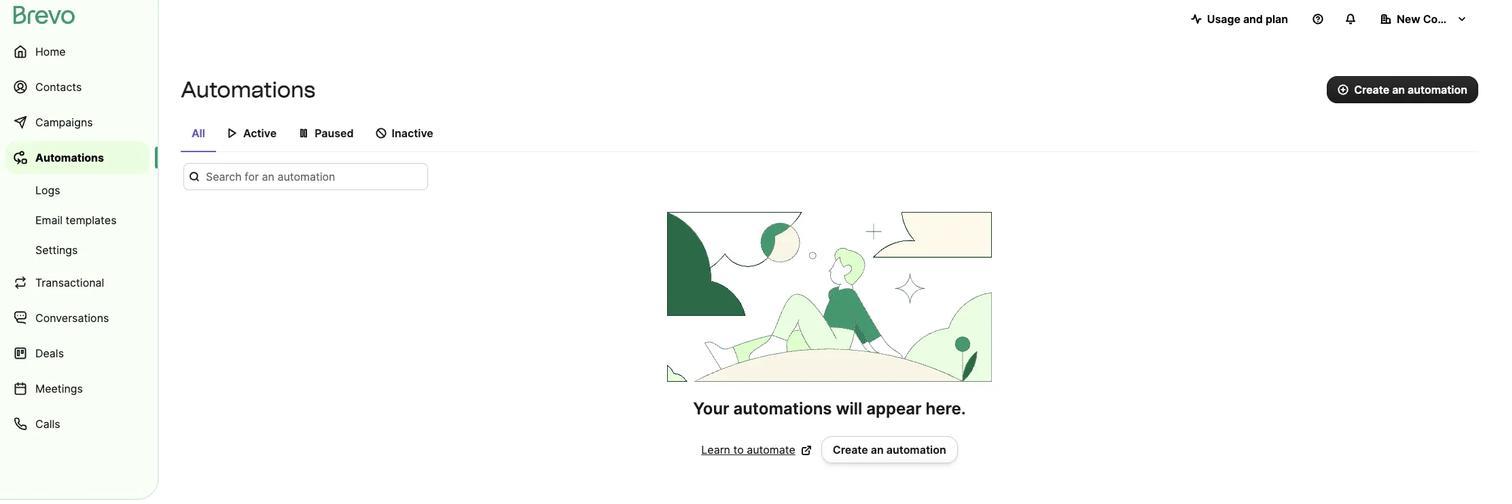 Task type: locate. For each thing, give the bounding box(es) containing it.
learn to automate
[[701, 443, 796, 457]]

all
[[192, 126, 205, 140]]

dxrbf image left inactive
[[375, 128, 386, 139]]

1 vertical spatial an
[[871, 443, 884, 457]]

usage and plan
[[1207, 12, 1288, 26]]

deals link
[[5, 337, 149, 370]]

conversations link
[[5, 302, 149, 334]]

1 vertical spatial automations
[[35, 151, 104, 164]]

1 horizontal spatial automation
[[1408, 83, 1468, 96]]

1 horizontal spatial dxrbf image
[[375, 128, 386, 139]]

email
[[35, 213, 63, 227]]

tab list containing all
[[181, 120, 1479, 152]]

1 vertical spatial create
[[833, 443, 868, 457]]

logs link
[[5, 177, 149, 204]]

company
[[1423, 12, 1474, 26]]

learn to automate link
[[701, 442, 812, 458]]

1 dxrbf image from the left
[[227, 128, 238, 139]]

1 horizontal spatial create an automation
[[1354, 83, 1468, 96]]

email templates
[[35, 213, 117, 227]]

automations link
[[5, 141, 149, 174]]

1 horizontal spatial create
[[1354, 83, 1390, 96]]

1 vertical spatial create an automation button
[[821, 436, 958, 463]]

automation inside tab panel
[[887, 443, 946, 457]]

settings
[[35, 243, 78, 257]]

1 vertical spatial automation
[[887, 443, 946, 457]]

0 horizontal spatial dxrbf image
[[227, 128, 238, 139]]

create an automation inside the your automations will appear here. tab panel
[[833, 443, 946, 457]]

deals
[[35, 347, 64, 360]]

0 horizontal spatial create an automation button
[[821, 436, 958, 463]]

create an automation button
[[1327, 76, 1479, 103], [821, 436, 958, 463]]

settings link
[[5, 236, 149, 264]]

active link
[[216, 120, 288, 151]]

dxrbf image inside inactive link
[[375, 128, 386, 139]]

meetings link
[[5, 372, 149, 405]]

automations
[[181, 77, 315, 103], [35, 151, 104, 164]]

dxrbf image
[[298, 128, 309, 139]]

create an automation button inside the your automations will appear here. tab panel
[[821, 436, 958, 463]]

0 horizontal spatial automation
[[887, 443, 946, 457]]

workflow-list-search-input search field
[[183, 163, 428, 190]]

paused
[[315, 126, 354, 140]]

an inside the your automations will appear here. tab panel
[[871, 443, 884, 457]]

0 vertical spatial automations
[[181, 77, 315, 103]]

dxrbf image inside active link
[[227, 128, 238, 139]]

automation
[[1408, 83, 1468, 96], [887, 443, 946, 457]]

home link
[[5, 35, 149, 68]]

transactional link
[[5, 266, 149, 299]]

automations up active
[[181, 77, 315, 103]]

0 horizontal spatial an
[[871, 443, 884, 457]]

0 vertical spatial create an automation button
[[1327, 76, 1479, 103]]

0 vertical spatial automation
[[1408, 83, 1468, 96]]

home
[[35, 45, 66, 58]]

learn
[[701, 443, 730, 457]]

0 horizontal spatial create an automation
[[833, 443, 946, 457]]

new
[[1397, 12, 1421, 26]]

tab list
[[181, 120, 1479, 152]]

logs
[[35, 183, 60, 197]]

automate
[[747, 443, 796, 457]]

create
[[1354, 83, 1390, 96], [833, 443, 868, 457]]

0 vertical spatial create an automation
[[1354, 83, 1468, 96]]

dxrbf image left active
[[227, 128, 238, 139]]

an
[[1392, 83, 1405, 96], [871, 443, 884, 457]]

plan
[[1266, 12, 1288, 26]]

will
[[836, 399, 863, 419]]

1 horizontal spatial an
[[1392, 83, 1405, 96]]

0 horizontal spatial create
[[833, 443, 868, 457]]

create an automation
[[1354, 83, 1468, 96], [833, 443, 946, 457]]

dxrbf image
[[227, 128, 238, 139], [375, 128, 386, 139]]

1 vertical spatial create an automation
[[833, 443, 946, 457]]

0 vertical spatial an
[[1392, 83, 1405, 96]]

2 dxrbf image from the left
[[375, 128, 386, 139]]

contacts
[[35, 80, 82, 94]]

automations
[[734, 399, 832, 419]]

campaigns link
[[5, 106, 149, 139]]

automations up logs link
[[35, 151, 104, 164]]



Task type: describe. For each thing, give the bounding box(es) containing it.
and
[[1243, 12, 1263, 26]]

contacts link
[[5, 71, 149, 103]]

appear
[[867, 399, 922, 419]]

usage
[[1207, 12, 1241, 26]]

new company
[[1397, 12, 1474, 26]]

campaigns
[[35, 116, 93, 129]]

dxrbf image for active
[[227, 128, 238, 139]]

to
[[734, 443, 744, 457]]

your automations will appear here.
[[693, 399, 966, 419]]

inactive link
[[365, 120, 444, 151]]

all link
[[181, 120, 216, 152]]

0 vertical spatial create
[[1354, 83, 1390, 96]]

your automations will appear here. tab panel
[[181, 163, 1479, 463]]

conversations
[[35, 311, 109, 325]]

transactional
[[35, 276, 104, 289]]

usage and plan button
[[1180, 5, 1299, 33]]

dxrbf image for inactive
[[375, 128, 386, 139]]

meetings
[[35, 382, 83, 395]]

create inside the your automations will appear here. tab panel
[[833, 443, 868, 457]]

active
[[243, 126, 277, 140]]

calls
[[35, 417, 60, 431]]

email templates link
[[5, 207, 149, 234]]

inactive
[[392, 126, 433, 140]]

templates
[[66, 213, 117, 227]]

paused link
[[288, 120, 365, 151]]

1 horizontal spatial create an automation button
[[1327, 76, 1479, 103]]

calls link
[[5, 408, 149, 440]]

1 horizontal spatial automations
[[181, 77, 315, 103]]

here.
[[926, 399, 966, 419]]

new company button
[[1370, 5, 1479, 33]]

0 horizontal spatial automations
[[35, 151, 104, 164]]

your
[[693, 399, 729, 419]]



Task type: vqa. For each thing, say whether or not it's contained in the screenshot.
for in the Increase your efficiency by automating work. You can draft automations at any stage of your Brevo journey: they'll be ready to go once your user profile is complete. Discover our feature's potential, and let Automation do the work for you!
no



